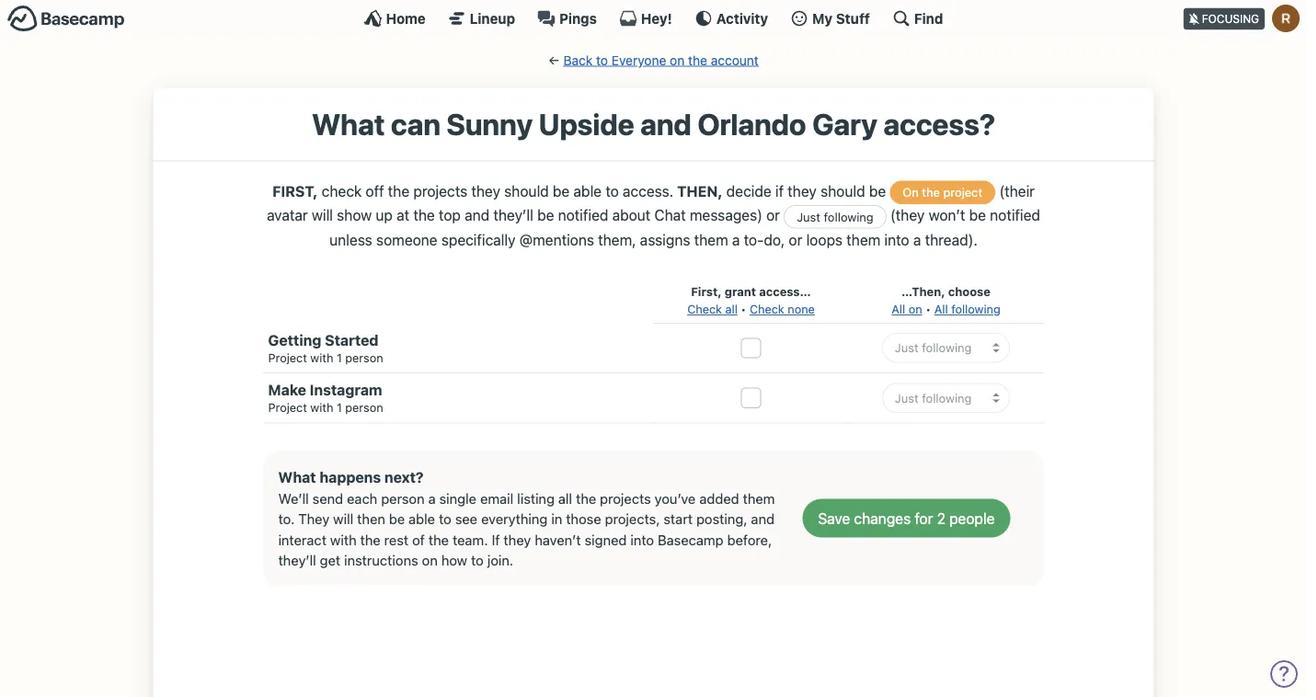 Task type: locate. For each thing, give the bounding box(es) containing it.
hey!
[[641, 10, 673, 26]]

all down grant
[[726, 302, 738, 316]]

they right if
[[788, 182, 817, 200]]

project
[[268, 351, 307, 365], [268, 401, 307, 415]]

1 inside getting started project                             with 1 person
[[337, 351, 342, 365]]

a inside what happens next? we'll send each person a single email listing all the projects you've added them to.                    they will then be able to see everything in those projects, start posting, and interact with the rest of the team.                   if they haven't signed into basecamp before, they'll get instructions on how to join.
[[429, 491, 436, 507]]

projects up projects,
[[600, 491, 651, 507]]

the right on
[[923, 185, 941, 199]]

1 vertical spatial or
[[789, 231, 803, 248]]

up
[[376, 207, 393, 224]]

1 horizontal spatial they'll
[[494, 207, 534, 224]]

someone
[[376, 231, 438, 248]]

email
[[480, 491, 514, 507]]

will
[[312, 207, 333, 224], [333, 511, 354, 527]]

what up check
[[312, 107, 385, 142]]

to left see
[[439, 511, 452, 527]]

notified down (their
[[990, 207, 1041, 224]]

…then, choose all on • all following
[[892, 285, 1001, 316]]

0 horizontal spatial check
[[688, 302, 722, 316]]

None submit
[[803, 499, 1011, 538]]

be inside (they won't be notified unless someone specifically @mentions them, assigns them a to-do, or loops them into a thread).
[[970, 207, 987, 224]]

or right do,
[[789, 231, 803, 248]]

person
[[345, 351, 383, 365], [345, 401, 383, 415], [381, 491, 425, 507]]

person inside getting started project                             with 1 person
[[345, 351, 383, 365]]

1 vertical spatial 1
[[337, 401, 342, 415]]

• down …then,
[[926, 302, 932, 316]]

1 horizontal spatial projects
[[600, 491, 651, 507]]

0 vertical spatial person
[[345, 351, 383, 365]]

single
[[440, 491, 477, 507]]

1 horizontal spatial able
[[574, 182, 602, 200]]

switch accounts image
[[7, 5, 125, 33]]

2 vertical spatial with
[[330, 532, 357, 548]]

1 vertical spatial person
[[345, 401, 383, 415]]

should up just following
[[821, 182, 866, 200]]

1 inside the make instagram project                             with 1 person
[[337, 401, 342, 415]]

0 vertical spatial following
[[824, 210, 874, 224]]

all
[[726, 302, 738, 316], [559, 491, 573, 507]]

1 horizontal spatial notified
[[990, 207, 1041, 224]]

project down make
[[268, 401, 307, 415]]

0 horizontal spatial projects
[[414, 182, 468, 200]]

(they
[[891, 207, 925, 224]]

they'll inside (their avatar will show up at the top and they'll be notified about chat messages)           or
[[494, 207, 534, 224]]

they'll down 'interact'
[[278, 553, 316, 569]]

2 horizontal spatial on
[[909, 302, 923, 316]]

assigns
[[640, 231, 691, 248]]

or inside (they won't be notified unless someone specifically @mentions them, assigns them a to-do, or loops them into a thread).
[[789, 231, 803, 248]]

notified down first, check off the projects they should be able to access. then, decide if they should be
[[558, 207, 609, 224]]

1 vertical spatial into
[[631, 532, 654, 548]]

1 vertical spatial they'll
[[278, 553, 316, 569]]

2 horizontal spatial they
[[788, 182, 817, 200]]

project down getting
[[268, 351, 307, 365]]

0 vertical spatial what
[[312, 107, 385, 142]]

0 horizontal spatial them
[[695, 231, 729, 248]]

home
[[386, 10, 426, 26]]

find
[[915, 10, 944, 26]]

0 horizontal spatial following
[[824, 210, 874, 224]]

person down next?
[[381, 491, 425, 507]]

them right added
[[743, 491, 775, 507]]

a left single
[[429, 491, 436, 507]]

2 notified from the left
[[990, 207, 1041, 224]]

0 horizontal spatial or
[[767, 207, 781, 224]]

check
[[688, 302, 722, 316], [750, 302, 785, 316]]

2 horizontal spatial a
[[914, 231, 922, 248]]

project for make
[[268, 401, 307, 415]]

2 • from the left
[[926, 302, 932, 316]]

following down choose
[[952, 302, 1001, 316]]

1 • from the left
[[741, 302, 747, 316]]

the right at
[[414, 207, 435, 224]]

the left account
[[689, 52, 708, 68]]

1 notified from the left
[[558, 207, 609, 224]]

0 horizontal spatial should
[[505, 182, 549, 200]]

they'll up the specifically
[[494, 207, 534, 224]]

1 horizontal spatial check
[[750, 302, 785, 316]]

and inside (their avatar will show up at the top and they'll be notified about chat messages)           or
[[465, 207, 490, 224]]

they up the specifically
[[472, 182, 501, 200]]

with inside getting started project                             with 1 person
[[311, 351, 334, 365]]

all inside "first, grant access… check all • check none"
[[726, 302, 738, 316]]

1 vertical spatial and
[[465, 207, 490, 224]]

1 vertical spatial project
[[268, 401, 307, 415]]

(they won't be notified unless someone specifically @mentions them, assigns them a to-do, or loops them into a thread).
[[330, 207, 1041, 248]]

2 vertical spatial and
[[751, 511, 775, 527]]

1 horizontal spatial or
[[789, 231, 803, 248]]

project inside getting started project                             with 1 person
[[268, 351, 307, 365]]

none
[[788, 302, 815, 316]]

the right of at the bottom of the page
[[429, 532, 449, 548]]

or up do,
[[767, 207, 781, 224]]

1 check from the left
[[688, 302, 722, 316]]

notified
[[558, 207, 609, 224], [990, 207, 1041, 224]]

1 horizontal spatial on
[[670, 52, 685, 68]]

2 project from the top
[[268, 401, 307, 415]]

they down everything
[[504, 532, 531, 548]]

focusing button
[[1184, 0, 1308, 36]]

or inside (their avatar will show up at the top and they'll be notified about chat messages)           or
[[767, 207, 781, 224]]

person inside the make instagram project                             with 1 person
[[345, 401, 383, 415]]

they inside what happens next? we'll send each person a single email listing all the projects you've added them to.                    they will then be able to see everything in those projects, start posting, and interact with the rest of the team.                   if they haven't signed into basecamp before, they'll get instructions on how to join.
[[504, 532, 531, 548]]

able
[[574, 182, 602, 200], [409, 511, 435, 527]]

1 horizontal spatial into
[[885, 231, 910, 248]]

see
[[455, 511, 478, 527]]

off
[[366, 182, 384, 200]]

0 vertical spatial 1
[[337, 351, 342, 365]]

notified inside (their avatar will show up at the top and they'll be notified about chat messages)           or
[[558, 207, 609, 224]]

0 vertical spatial into
[[885, 231, 910, 248]]

on down …then,
[[909, 302, 923, 316]]

into down "(they"
[[885, 231, 910, 248]]

will down send
[[333, 511, 354, 527]]

0 horizontal spatial on
[[422, 553, 438, 569]]

0 horizontal spatial all
[[892, 302, 906, 316]]

1 horizontal spatial them
[[743, 491, 775, 507]]

able up of at the bottom of the page
[[409, 511, 435, 527]]

all on button
[[892, 301, 923, 318]]

0 horizontal spatial a
[[429, 491, 436, 507]]

with down getting
[[311, 351, 334, 365]]

at
[[397, 207, 410, 224]]

(their
[[1000, 182, 1035, 200]]

1 vertical spatial following
[[952, 302, 1001, 316]]

1 vertical spatial on
[[909, 302, 923, 316]]

specifically
[[442, 231, 516, 248]]

0 vertical spatial with
[[311, 351, 334, 365]]

0 horizontal spatial able
[[409, 511, 435, 527]]

check all button
[[688, 301, 738, 318]]

they'll inside what happens next? we'll send each person a single email listing all the projects you've added them to.                    they will then be able to see everything in those projects, start posting, and interact with the rest of the team.                   if they haven't signed into basecamp before, they'll get instructions on how to join.
[[278, 553, 316, 569]]

1 horizontal spatial following
[[952, 302, 1001, 316]]

project inside the make instagram project                             with 1 person
[[268, 401, 307, 415]]

0 horizontal spatial they
[[472, 182, 501, 200]]

1 vertical spatial able
[[409, 511, 435, 527]]

0 vertical spatial they'll
[[494, 207, 534, 224]]

following up loops
[[824, 210, 874, 224]]

and up before,
[[751, 511, 775, 527]]

0 vertical spatial and
[[641, 107, 692, 142]]

a left to-
[[732, 231, 740, 248]]

2 1 from the top
[[337, 401, 342, 415]]

0 vertical spatial on
[[670, 52, 685, 68]]

1 horizontal spatial all
[[726, 302, 738, 316]]

them inside what happens next? we'll send each person a single email listing all the projects you've added them to.                    they will then be able to see everything in those projects, start posting, and interact with the rest of the team.                   if they haven't signed into basecamp before, they'll get instructions on how to join.
[[743, 491, 775, 507]]

1 project from the top
[[268, 351, 307, 365]]

0 vertical spatial or
[[767, 207, 781, 224]]

everything
[[481, 511, 548, 527]]

following
[[824, 210, 874, 224], [952, 302, 1001, 316]]

1 vertical spatial all
[[559, 491, 573, 507]]

hey! button
[[619, 9, 673, 28]]

check
[[322, 182, 362, 200]]

access?
[[884, 107, 996, 142]]

with
[[311, 351, 334, 365], [311, 401, 334, 415], [330, 532, 357, 548]]

check down first,
[[688, 302, 722, 316]]

0 horizontal spatial into
[[631, 532, 654, 548]]

my
[[813, 10, 833, 26]]

1 horizontal spatial should
[[821, 182, 866, 200]]

and
[[641, 107, 692, 142], [465, 207, 490, 224], [751, 511, 775, 527]]

stuff
[[836, 10, 871, 26]]

make
[[268, 382, 306, 399]]

0 horizontal spatial •
[[741, 302, 747, 316]]

0 horizontal spatial all
[[559, 491, 573, 507]]

will down check
[[312, 207, 333, 224]]

1 down instagram
[[337, 401, 342, 415]]

0 horizontal spatial they'll
[[278, 553, 316, 569]]

0 vertical spatial project
[[268, 351, 307, 365]]

to
[[596, 52, 608, 68], [606, 182, 619, 200], [439, 511, 452, 527], [471, 553, 484, 569]]

them down just following
[[847, 231, 881, 248]]

what inside what happens next? we'll send each person a single email listing all the projects you've added them to.                    they will then be able to see everything in those projects, start posting, and interact with the rest of the team.                   if they haven't signed into basecamp before, they'll get instructions on how to join.
[[278, 469, 316, 486]]

•
[[741, 302, 747, 316], [926, 302, 932, 316]]

the
[[689, 52, 708, 68], [388, 182, 410, 200], [923, 185, 941, 199], [414, 207, 435, 224], [576, 491, 597, 507], [360, 532, 381, 548], [429, 532, 449, 548]]

be
[[553, 182, 570, 200], [870, 182, 886, 200], [538, 207, 554, 224], [970, 207, 987, 224], [389, 511, 405, 527]]

ruby image
[[1273, 5, 1300, 32]]

1 1 from the top
[[337, 351, 342, 365]]

1 horizontal spatial they
[[504, 532, 531, 548]]

1 vertical spatial with
[[311, 401, 334, 415]]

following inside …then, choose all on • all following
[[952, 302, 1001, 316]]

on
[[670, 52, 685, 68], [909, 302, 923, 316], [422, 553, 438, 569]]

them for loops
[[847, 231, 881, 248]]

project for getting
[[268, 351, 307, 365]]

person down instagram
[[345, 401, 383, 415]]

should
[[505, 182, 549, 200], [821, 182, 866, 200]]

access.
[[623, 182, 674, 200]]

• inside …then, choose all on • all following
[[926, 302, 932, 316]]

0 vertical spatial projects
[[414, 182, 468, 200]]

you've
[[655, 491, 696, 507]]

them down messages)
[[695, 231, 729, 248]]

project
[[944, 185, 983, 199]]

2 vertical spatial person
[[381, 491, 425, 507]]

into inside what happens next? we'll send each person a single email listing all the projects you've added them to.                    they will then be able to see everything in those projects, start posting, and interact with the rest of the team.                   if they haven't signed into basecamp before, they'll get instructions on how to join.
[[631, 532, 654, 548]]

all
[[892, 302, 906, 316], [935, 302, 949, 316]]

into down projects,
[[631, 532, 654, 548]]

• down grant
[[741, 302, 747, 316]]

what
[[312, 107, 385, 142], [278, 469, 316, 486]]

to right back
[[596, 52, 608, 68]]

everyone
[[612, 52, 667, 68]]

1 horizontal spatial all
[[935, 302, 949, 316]]

all inside what happens next? we'll send each person a single email listing all the projects you've added them to.                    they will then be able to see everything in those projects, start posting, and interact with the rest of the team.                   if they haven't signed into basecamp before, they'll get instructions on how to join.
[[559, 491, 573, 507]]

should up @mentions on the left top of the page
[[505, 182, 549, 200]]

they
[[298, 511, 330, 527]]

1 down started
[[337, 351, 342, 365]]

1 horizontal spatial •
[[926, 302, 932, 316]]

0 vertical spatial will
[[312, 207, 333, 224]]

and up the specifically
[[465, 207, 490, 224]]

projects up top
[[414, 182, 468, 200]]

@mentions
[[520, 231, 594, 248]]

on down of at the bottom of the page
[[422, 553, 438, 569]]

1 horizontal spatial and
[[641, 107, 692, 142]]

0 vertical spatial all
[[726, 302, 738, 316]]

1 horizontal spatial a
[[732, 231, 740, 248]]

they
[[472, 182, 501, 200], [788, 182, 817, 200], [504, 532, 531, 548]]

what up we'll
[[278, 469, 316, 486]]

0 horizontal spatial notified
[[558, 207, 609, 224]]

them,
[[598, 231, 637, 248]]

1 vertical spatial will
[[333, 511, 354, 527]]

projects
[[414, 182, 468, 200], [600, 491, 651, 507]]

with inside the make instagram project                             with 1 person
[[311, 401, 334, 415]]

check down the access…
[[750, 302, 785, 316]]

person down started
[[345, 351, 383, 365]]

1 vertical spatial what
[[278, 469, 316, 486]]

with inside what happens next? we'll send each person a single email listing all the projects you've added them to.                    they will then be able to see everything in those projects, start posting, and interact with the rest of the team.                   if they haven't signed into basecamp before, they'll get instructions on how to join.
[[330, 532, 357, 548]]

be inside what happens next? we'll send each person a single email listing all the projects you've added them to.                    they will then be able to see everything in those projects, start posting, and interact with the rest of the team.                   if they haven't signed into basecamp before, they'll get instructions on how to join.
[[389, 511, 405, 527]]

2 horizontal spatial them
[[847, 231, 881, 248]]

with up get
[[330, 532, 357, 548]]

1 vertical spatial projects
[[600, 491, 651, 507]]

with down instagram
[[311, 401, 334, 415]]

what happens next? we'll send each person a single email listing all the projects you've added them to.                    they will then be able to see everything in those projects, start posting, and interact with the rest of the team.                   if they haven't signed into basecamp before, they'll get instructions on how to join.
[[278, 469, 775, 569]]

and down back to everyone on the account "link"
[[641, 107, 692, 142]]

1 for instagram
[[337, 401, 342, 415]]

or
[[767, 207, 781, 224], [789, 231, 803, 248]]

2 horizontal spatial and
[[751, 511, 775, 527]]

able up them,
[[574, 182, 602, 200]]

those
[[566, 511, 602, 527]]

2 vertical spatial on
[[422, 553, 438, 569]]

0 horizontal spatial and
[[465, 207, 490, 224]]

first, check off the projects they should be able to access. then, decide if they should be
[[272, 182, 890, 200]]

on right everyone
[[670, 52, 685, 68]]

a down "(they"
[[914, 231, 922, 248]]

each
[[347, 491, 378, 507]]

all up in
[[559, 491, 573, 507]]

activity link
[[695, 9, 769, 28]]

into inside (they won't be notified unless someone specifically @mentions them, assigns them a to-do, or loops them into a thread).
[[885, 231, 910, 248]]



Task type: vqa. For each thing, say whether or not it's contained in the screenshot.
the middle 'on'
yes



Task type: describe. For each thing, give the bounding box(es) containing it.
upside
[[539, 107, 635, 142]]

first, grant access… check all • check none
[[688, 285, 815, 316]]

show
[[337, 207, 372, 224]]

gary
[[813, 107, 878, 142]]

1 for started
[[337, 351, 342, 365]]

if
[[492, 532, 500, 548]]

sunny
[[447, 107, 533, 142]]

lineup
[[470, 10, 515, 26]]

before,
[[728, 532, 772, 548]]

1 should from the left
[[505, 182, 549, 200]]

main element
[[0, 0, 1308, 36]]

orlando
[[698, 107, 807, 142]]

person inside what happens next? we'll send each person a single email listing all the projects you've added them to.                    they will then be able to see everything in those projects, start posting, and interact with the rest of the team.                   if they haven't signed into basecamp before, they'll get instructions on how to join.
[[381, 491, 425, 507]]

if
[[776, 182, 784, 200]]

make instagram project                             with 1 person
[[268, 382, 383, 415]]

started
[[325, 332, 379, 349]]

first,
[[691, 285, 722, 299]]

1 all from the left
[[892, 302, 906, 316]]

focusing
[[1203, 12, 1260, 25]]

loops
[[807, 231, 843, 248]]

haven't
[[535, 532, 581, 548]]

decide
[[727, 182, 772, 200]]

just following
[[797, 210, 874, 224]]

choose
[[949, 285, 991, 299]]

what can sunny upside and orlando gary access?
[[312, 107, 996, 142]]

← back to everyone on the account
[[549, 52, 759, 68]]

back
[[564, 52, 593, 68]]

access…
[[760, 285, 812, 299]]

person for instagram
[[345, 401, 383, 415]]

won't
[[929, 207, 966, 224]]

the right the off
[[388, 182, 410, 200]]

0 vertical spatial able
[[574, 182, 602, 200]]

getting started project                             with 1 person
[[268, 332, 383, 365]]

2 check from the left
[[750, 302, 785, 316]]

will inside (their avatar will show up at the top and they'll be notified about chat messages)           or
[[312, 207, 333, 224]]

2 should from the left
[[821, 182, 866, 200]]

start
[[664, 511, 693, 527]]

projects inside what happens next? we'll send each person a single email listing all the projects you've added them to.                    they will then be able to see everything in those projects, start posting, and interact with the rest of the team.                   if they haven't signed into basecamp before, they'll get instructions on how to join.
[[600, 491, 651, 507]]

listing
[[517, 491, 555, 507]]

pings button
[[538, 9, 597, 28]]

how
[[442, 553, 468, 569]]

able inside what happens next? we'll send each person a single email listing all the projects you've added them to.                    they will then be able to see everything in those projects, start posting, and interact with the rest of the team.                   if they haven't signed into basecamp before, they'll get instructions on how to join.
[[409, 511, 435, 527]]

be inside (their avatar will show up at the top and they'll be notified about chat messages)           or
[[538, 207, 554, 224]]

about
[[613, 207, 651, 224]]

instructions
[[344, 553, 418, 569]]

messages)
[[690, 207, 763, 224]]

interact
[[278, 532, 327, 548]]

pings
[[560, 10, 597, 26]]

unless
[[330, 231, 373, 248]]

lineup link
[[448, 9, 515, 28]]

activity
[[717, 10, 769, 26]]

basecamp
[[658, 532, 724, 548]]

←
[[549, 52, 560, 68]]

added
[[700, 491, 740, 507]]

person for started
[[345, 351, 383, 365]]

can
[[391, 107, 441, 142]]

top
[[439, 207, 461, 224]]

check none button
[[750, 301, 815, 318]]

rest
[[384, 532, 409, 548]]

in
[[552, 511, 563, 527]]

the inside (their avatar will show up at the top and they'll be notified about chat messages)           or
[[414, 207, 435, 224]]

send
[[313, 491, 343, 507]]

account
[[711, 52, 759, 68]]

to up about
[[606, 182, 619, 200]]

happens
[[320, 469, 381, 486]]

what for what happens next? we'll send each person a single email listing all the projects you've added them to.                    they will then be able to see everything in those projects, start posting, and interact with the rest of the team.                   if they haven't signed into basecamp before, they'll get instructions on how to join.
[[278, 469, 316, 486]]

2 all from the left
[[935, 302, 949, 316]]

thread).
[[925, 231, 978, 248]]

next?
[[385, 469, 424, 486]]

will inside what happens next? we'll send each person a single email listing all the projects you've added them to.                    they will then be able to see everything in those projects, start posting, and interact with the rest of the team.                   if they haven't signed into basecamp before, they'll get instructions on how to join.
[[333, 511, 354, 527]]

with for started
[[311, 351, 334, 365]]

on
[[903, 185, 919, 199]]

my stuff
[[813, 10, 871, 26]]

posting,
[[697, 511, 748, 527]]

get
[[320, 553, 341, 569]]

instagram
[[310, 382, 383, 399]]

chat
[[655, 207, 686, 224]]

do,
[[764, 231, 785, 248]]

find button
[[893, 9, 944, 28]]

what for what can sunny upside and orlando gary access?
[[312, 107, 385, 142]]

getting
[[268, 332, 322, 349]]

notified inside (they won't be notified unless someone specifically @mentions them, assigns them a to-do, or loops them into a thread).
[[990, 207, 1041, 224]]

and inside what happens next? we'll send each person a single email listing all the projects you've added them to.                    they will then be able to see everything in those projects, start posting, and interact with the rest of the team.                   if they haven't signed into basecamp before, they'll get instructions on how to join.
[[751, 511, 775, 527]]

to.
[[278, 511, 295, 527]]

on inside …then, choose all on • all following
[[909, 302, 923, 316]]

first,
[[272, 182, 318, 200]]

with for instagram
[[311, 401, 334, 415]]

• inside "first, grant access… check all • check none"
[[741, 302, 747, 316]]

the up those
[[576, 491, 597, 507]]

grant
[[725, 285, 757, 299]]

avatar
[[267, 207, 308, 224]]

them for added
[[743, 491, 775, 507]]

home link
[[364, 9, 426, 28]]

to-
[[744, 231, 764, 248]]

…then,
[[902, 285, 946, 299]]

the down then
[[360, 532, 381, 548]]

then
[[357, 511, 386, 527]]

projects,
[[605, 511, 660, 527]]

on inside what happens next? we'll send each person a single email listing all the projects you've added them to.                    they will then be able to see everything in those projects, start posting, and interact with the rest of the team.                   if they haven't signed into basecamp before, they'll get instructions on how to join.
[[422, 553, 438, 569]]

we'll
[[278, 491, 309, 507]]

then,
[[678, 182, 723, 200]]

just
[[797, 210, 821, 224]]

my stuff button
[[791, 9, 871, 28]]

to down team.
[[471, 553, 484, 569]]



